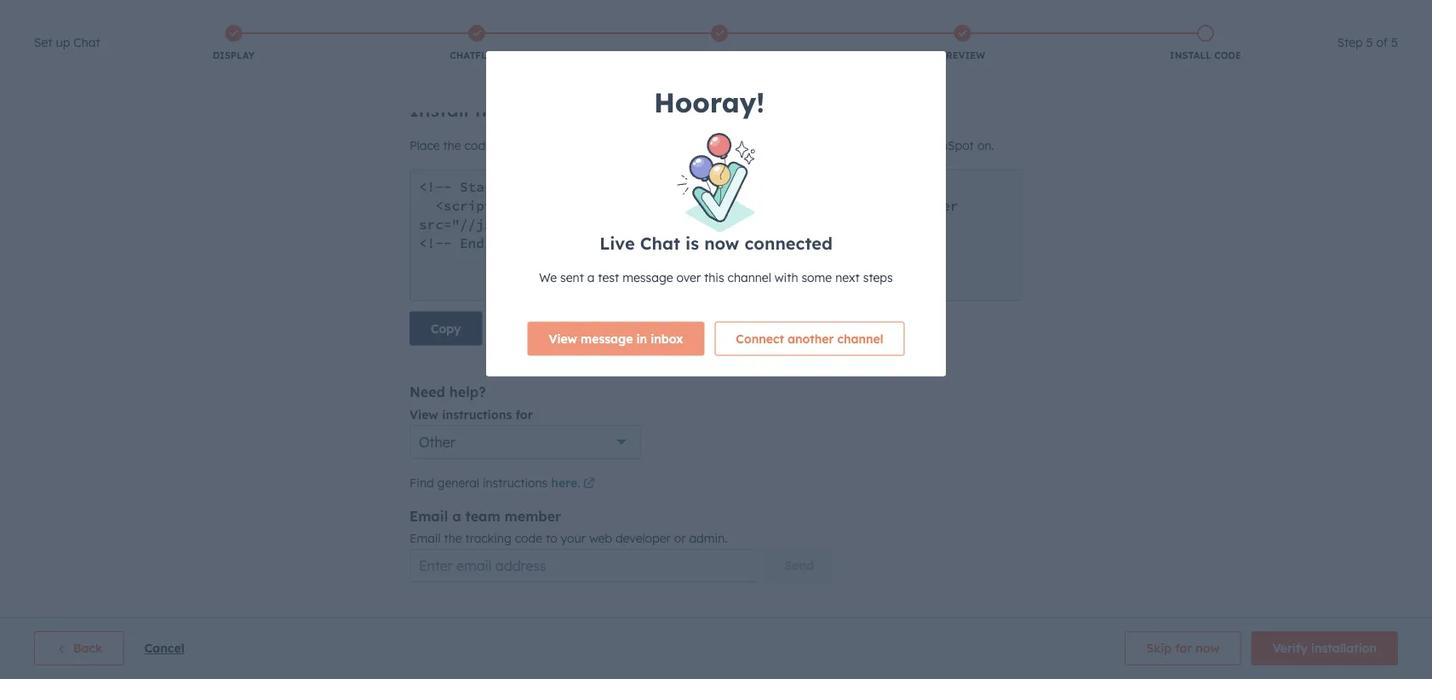 Task type: locate. For each thing, give the bounding box(es) containing it.
install
[[1170, 49, 1212, 61], [615, 63, 675, 89]]

install inside install code list item
[[1170, 49, 1212, 61]]

0 horizontal spatial code
[[515, 531, 543, 546]]

email up the
[[410, 508, 448, 525]]

display completed list item
[[112, 21, 355, 66]]

in
[[637, 331, 648, 346]]

1 vertical spatial now
[[1196, 641, 1221, 656]]

is
[[686, 232, 699, 253]]

1 vertical spatial message
[[581, 331, 633, 346]]

1 horizontal spatial install
[[1170, 49, 1212, 61]]

chat right the up
[[73, 35, 100, 50]]

code
[[1215, 49, 1242, 61], [515, 531, 543, 546]]

1 horizontal spatial channel
[[838, 331, 884, 346]]

5 left of
[[1367, 35, 1374, 50]]

steps
[[864, 270, 894, 285]]

1 vertical spatial email
[[410, 531, 441, 546]]

Enter email address text field
[[410, 549, 757, 583]]

a up the
[[453, 508, 461, 525]]

email
[[410, 508, 448, 525], [410, 531, 441, 546]]

availability
[[685, 49, 755, 61]]

1 horizontal spatial a
[[588, 270, 595, 285]]

install left hubspot at the top of page
[[615, 63, 675, 89]]

skip for now button
[[1126, 631, 1242, 665]]

message left in
[[581, 331, 633, 346]]

of
[[1377, 35, 1389, 50]]

send
[[785, 558, 814, 573]]

this
[[705, 270, 725, 285]]

2 email from the top
[[410, 531, 441, 546]]

the
[[444, 531, 462, 546]]

skip
[[1147, 641, 1172, 656]]

connect
[[736, 331, 785, 346]]

some
[[802, 270, 833, 285]]

Search HubSpot search field
[[1194, 36, 1402, 65]]

a
[[588, 270, 595, 285], [453, 508, 461, 525]]

0 horizontal spatial now
[[705, 232, 740, 253]]

list containing display
[[112, 21, 1328, 66]]

1 vertical spatial channel
[[838, 331, 884, 346]]

0 vertical spatial chat
[[73, 35, 100, 50]]

code down marketplaces icon
[[1215, 49, 1242, 61]]

chat inside hooray! dialog
[[641, 232, 681, 253]]

1 vertical spatial a
[[453, 508, 461, 525]]

code down member at bottom
[[515, 531, 543, 546]]

or
[[675, 531, 686, 546]]

email left the
[[410, 531, 441, 546]]

chat inside heading
[[73, 35, 100, 50]]

search image
[[1397, 44, 1409, 56]]

chat left is
[[641, 232, 681, 253]]

tracking
[[466, 531, 512, 546]]

test
[[598, 270, 620, 285]]

now
[[705, 232, 740, 253], [1196, 641, 1221, 656]]

install hubspot chat
[[615, 63, 818, 89]]

message right test
[[623, 270, 674, 285]]

set up chat
[[34, 35, 100, 50]]

1 horizontal spatial code
[[1215, 49, 1242, 61]]

2 vertical spatial chat
[[641, 232, 681, 253]]

0 horizontal spatial install
[[615, 63, 675, 89]]

install for install hubspot chat
[[615, 63, 675, 89]]

now inside hooray! dialog
[[705, 232, 740, 253]]

now right for
[[1196, 641, 1221, 656]]

developer
[[616, 531, 671, 546]]

0 horizontal spatial chat
[[73, 35, 100, 50]]

set up chat heading
[[34, 32, 100, 53]]

5 right of
[[1392, 35, 1399, 50]]

verify installation
[[1273, 641, 1378, 656]]

1 vertical spatial install
[[615, 63, 675, 89]]

web
[[589, 531, 613, 546]]

chat
[[73, 35, 100, 50], [772, 63, 818, 89], [641, 232, 681, 253]]

back
[[73, 641, 103, 656]]

chat for install hubspot chat
[[772, 63, 818, 89]]

install down marketplaces icon
[[1170, 49, 1212, 61]]

display
[[213, 49, 255, 61]]

channel right another
[[838, 331, 884, 346]]

now right is
[[705, 232, 740, 253]]

we
[[539, 270, 557, 285]]

step 5 of 5
[[1338, 35, 1399, 50]]

over
[[677, 270, 701, 285]]

2 horizontal spatial chat
[[772, 63, 818, 89]]

next
[[836, 270, 860, 285]]

0 vertical spatial install
[[1170, 49, 1212, 61]]

5
[[1367, 35, 1374, 50], [1392, 35, 1399, 50]]

list
[[112, 21, 1328, 66]]

1 horizontal spatial 5
[[1392, 35, 1399, 50]]

1 horizontal spatial now
[[1196, 641, 1221, 656]]

chat right hubspot at the top of page
[[772, 63, 818, 89]]

0 vertical spatial channel
[[728, 270, 772, 285]]

view message in inbox
[[549, 331, 684, 346]]

0 horizontal spatial a
[[453, 508, 461, 525]]

channel right this
[[728, 270, 772, 285]]

1 vertical spatial code
[[515, 531, 543, 546]]

1 email from the top
[[410, 508, 448, 525]]

0 vertical spatial now
[[705, 232, 740, 253]]

verify
[[1273, 641, 1308, 656]]

1 horizontal spatial chat
[[641, 232, 681, 253]]

message
[[623, 270, 674, 285], [581, 331, 633, 346]]

menu
[[1071, 0, 1413, 27]]

channel inside connect another channel button
[[838, 331, 884, 346]]

menu item
[[1165, 0, 1197, 27]]

1 vertical spatial chat
[[772, 63, 818, 89]]

channel
[[728, 270, 772, 285], [838, 331, 884, 346]]

a left test
[[588, 270, 595, 285]]

0 vertical spatial email
[[410, 508, 448, 525]]

admin.
[[690, 531, 728, 546]]

connect another channel button
[[715, 322, 905, 356]]

0 vertical spatial code
[[1215, 49, 1242, 61]]

a inside dialog
[[588, 270, 595, 285]]

0 horizontal spatial 5
[[1367, 35, 1374, 50]]

availability completed list item
[[598, 21, 842, 66]]

now inside button
[[1196, 641, 1221, 656]]

0 vertical spatial a
[[588, 270, 595, 285]]

installation
[[1312, 641, 1378, 656]]

sent
[[561, 270, 584, 285]]



Task type: describe. For each thing, give the bounding box(es) containing it.
your
[[561, 531, 586, 546]]

hooray!
[[654, 85, 765, 119]]

cancel
[[144, 641, 185, 656]]

with
[[775, 270, 799, 285]]

for
[[1176, 641, 1193, 656]]

view message in inbox button
[[528, 322, 705, 356]]

skip for now
[[1147, 641, 1221, 656]]

send button
[[764, 549, 836, 583]]

view
[[549, 331, 578, 346]]

preview completed list item
[[842, 21, 1085, 66]]

marketplaces image
[[1209, 8, 1224, 23]]

install code
[[1170, 49, 1242, 61]]

0 vertical spatial message
[[623, 270, 674, 285]]

2 5 from the left
[[1392, 35, 1399, 50]]

chatflow
[[450, 49, 504, 61]]

connected
[[745, 232, 833, 253]]

back button
[[34, 631, 124, 665]]

chatflow completed list item
[[355, 21, 598, 66]]

we sent a test message over this channel with some next steps
[[539, 270, 894, 285]]

marketplaces button
[[1199, 0, 1234, 27]]

code inside list item
[[1215, 49, 1242, 61]]

team
[[466, 508, 501, 525]]

1 5 from the left
[[1367, 35, 1374, 50]]

email a team member email the tracking code to your web developer or admin.
[[410, 508, 728, 546]]

set
[[34, 35, 52, 50]]

step
[[1338, 35, 1364, 50]]

live chat is now connected
[[600, 232, 833, 253]]

up
[[56, 35, 70, 50]]

inbox
[[651, 331, 684, 346]]

member
[[505, 508, 562, 525]]

verify installation button
[[1252, 631, 1399, 665]]

code inside email a team member email the tracking code to your web developer or admin.
[[515, 531, 543, 546]]

message inside button
[[581, 331, 633, 346]]

search button
[[1389, 36, 1418, 65]]

preview
[[940, 49, 986, 61]]

another
[[788, 331, 834, 346]]

0 horizontal spatial channel
[[728, 270, 772, 285]]

to
[[546, 531, 558, 546]]

live
[[600, 232, 635, 253]]

install for install code
[[1170, 49, 1212, 61]]

a inside email a team member email the tracking code to your web developer or admin.
[[453, 508, 461, 525]]

install code list item
[[1085, 21, 1328, 66]]

connect another channel
[[736, 331, 884, 346]]

chat for set up chat
[[73, 35, 100, 50]]

hooray! dialog
[[486, 51, 947, 376]]

hubspot
[[681, 63, 766, 89]]

cancel button
[[144, 638, 185, 659]]



Task type: vqa. For each thing, say whether or not it's contained in the screenshot.
Back
yes



